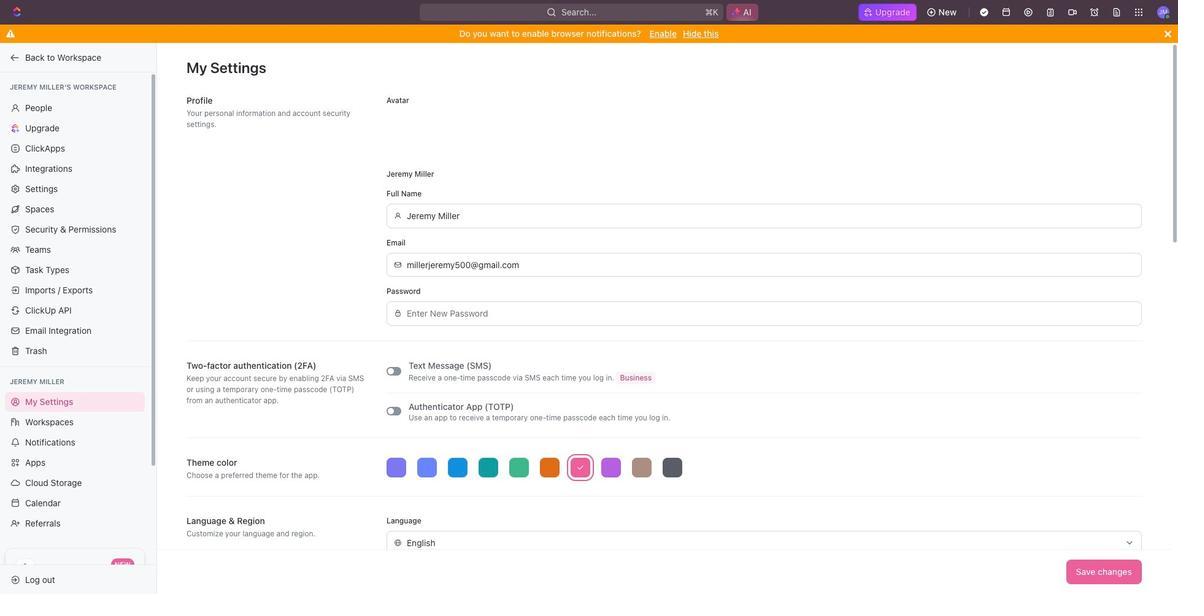 Task type: locate. For each thing, give the bounding box(es) containing it.
4 option from the left
[[479, 458, 498, 477]]

list box
[[387, 458, 1142, 477]]

Enter New Password text field
[[407, 302, 1135, 325]]

None text field
[[407, 580, 1120, 594]]

3 option from the left
[[448, 458, 468, 477]]

None text field
[[407, 531, 1120, 554]]

5 option from the left
[[509, 458, 529, 477]]

Enter Username text field
[[407, 204, 1135, 227]]

7 option from the left
[[571, 458, 591, 477]]

8 option from the left
[[602, 458, 621, 477]]

option
[[387, 458, 406, 477], [417, 458, 437, 477], [448, 458, 468, 477], [479, 458, 498, 477], [509, 458, 529, 477], [540, 458, 560, 477], [571, 458, 591, 477], [602, 458, 621, 477], [632, 458, 652, 477], [663, 458, 683, 477]]

6 option from the left
[[540, 458, 560, 477]]



Task type: vqa. For each thing, say whether or not it's contained in the screenshot.
text box
yes



Task type: describe. For each thing, give the bounding box(es) containing it.
2 option from the left
[[417, 458, 437, 477]]

1 option from the left
[[387, 458, 406, 477]]

available on business plans or higher element
[[617, 372, 656, 384]]

10 option from the left
[[663, 458, 683, 477]]

9 option from the left
[[632, 458, 652, 477]]

Enter Email text field
[[407, 253, 1135, 276]]



